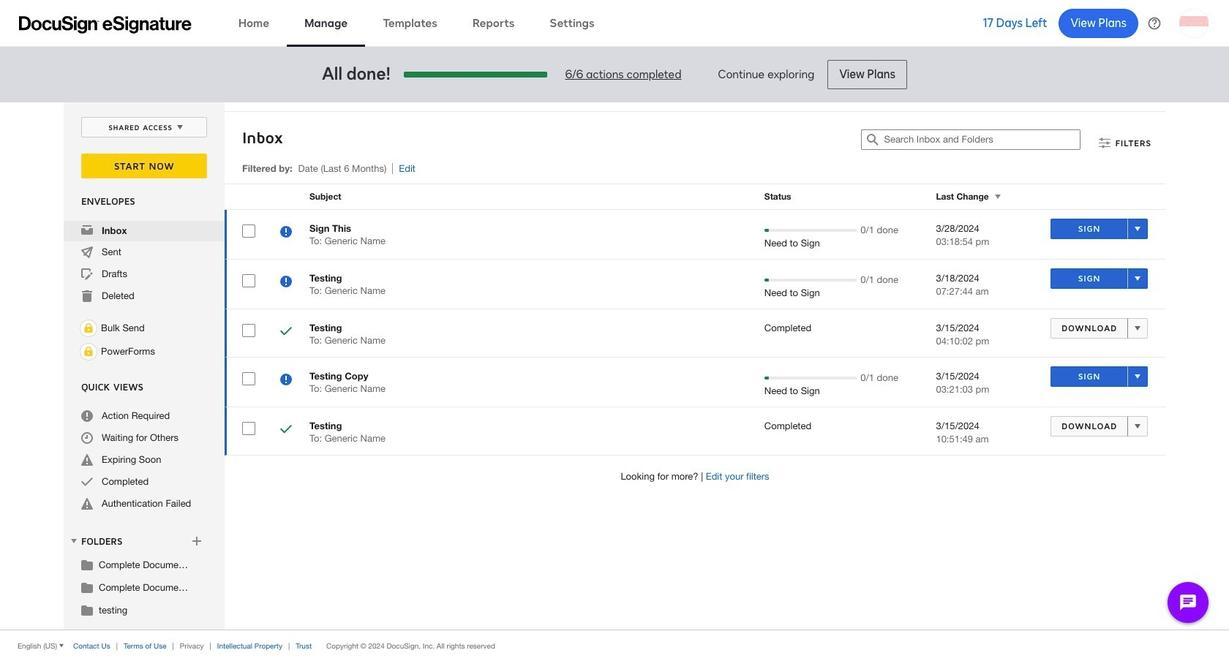 Task type: locate. For each thing, give the bounding box(es) containing it.
0 vertical spatial completed image
[[280, 326, 292, 340]]

1 vertical spatial need to sign image
[[280, 374, 292, 388]]

docusign esignature image
[[19, 16, 192, 33]]

2 completed image from the top
[[280, 424, 292, 438]]

sent image
[[81, 247, 93, 258]]

more info region
[[0, 630, 1230, 662]]

0 vertical spatial lock image
[[80, 320, 97, 337]]

draft image
[[81, 269, 93, 280]]

need to sign image
[[280, 276, 292, 290], [280, 374, 292, 388]]

folder image
[[81, 559, 93, 571], [81, 582, 93, 594]]

inbox image
[[81, 225, 93, 236]]

folder image
[[81, 605, 93, 616]]

lock image
[[80, 320, 97, 337], [80, 343, 97, 361]]

1 vertical spatial completed image
[[280, 424, 292, 438]]

1 vertical spatial lock image
[[80, 343, 97, 361]]

1 need to sign image from the top
[[280, 276, 292, 290]]

Search Inbox and Folders text field
[[885, 130, 1081, 149]]

completed image
[[280, 326, 292, 340], [280, 424, 292, 438]]

alert image
[[81, 498, 93, 510]]

your uploaded profile image image
[[1180, 8, 1209, 38]]

clock image
[[81, 433, 93, 444]]

0 vertical spatial need to sign image
[[280, 276, 292, 290]]

completed image
[[81, 477, 93, 488]]

1 vertical spatial folder image
[[81, 582, 93, 594]]

0 vertical spatial folder image
[[81, 559, 93, 571]]



Task type: describe. For each thing, give the bounding box(es) containing it.
alert image
[[81, 455, 93, 466]]

trash image
[[81, 291, 93, 302]]

1 lock image from the top
[[80, 320, 97, 337]]

1 completed image from the top
[[280, 326, 292, 340]]

action required image
[[81, 411, 93, 422]]

view folders image
[[68, 536, 80, 547]]

need to sign image
[[280, 226, 292, 240]]

2 folder image from the top
[[81, 582, 93, 594]]

2 lock image from the top
[[80, 343, 97, 361]]

1 folder image from the top
[[81, 559, 93, 571]]

2 need to sign image from the top
[[280, 374, 292, 388]]

secondary navigation region
[[64, 102, 1170, 630]]



Task type: vqa. For each thing, say whether or not it's contained in the screenshot.
COMPLETE WITH DOCUSIGN: text field
no



